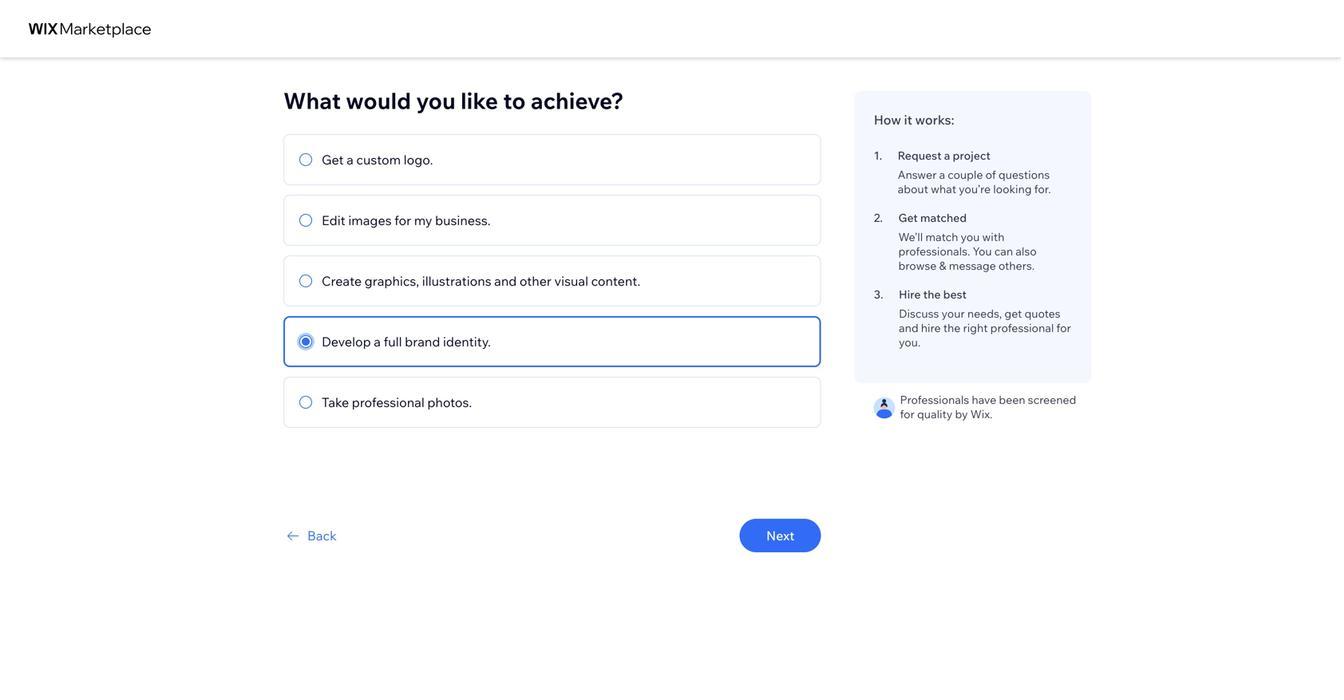 Task type: vqa. For each thing, say whether or not it's contained in the screenshot.
you're
yes



Task type: locate. For each thing, give the bounding box(es) containing it.
0 vertical spatial and
[[494, 273, 517, 289]]

0 horizontal spatial you
[[416, 87, 456, 115]]

0 vertical spatial the
[[923, 287, 941, 301]]

a
[[944, 148, 950, 162], [347, 152, 353, 168], [939, 168, 945, 182], [374, 334, 381, 350]]

&
[[939, 259, 946, 273]]

a left full
[[374, 334, 381, 350]]

what
[[931, 182, 956, 196]]

to
[[503, 87, 526, 115]]

. for 3
[[880, 287, 883, 301]]

the down "your"
[[943, 321, 961, 335]]

develop
[[322, 334, 371, 350]]

best
[[943, 287, 967, 301]]

for inside hire the best discuss your needs, get quotes and hire the right professional for you.
[[1056, 321, 1071, 335]]

the
[[923, 287, 941, 301], [943, 321, 961, 335]]

hire
[[921, 321, 941, 335]]

a left "custom"
[[347, 152, 353, 168]]

message
[[949, 259, 996, 273]]

0 horizontal spatial get
[[322, 152, 344, 168]]

0 horizontal spatial the
[[923, 287, 941, 301]]

professional inside "option group"
[[352, 394, 424, 410]]

you inside the get matched we'll match you with professionals. you can also browse & message others.
[[961, 230, 980, 244]]

get inside "option group"
[[322, 152, 344, 168]]

browse
[[898, 259, 937, 273]]

develop a full brand identity.
[[322, 334, 491, 350]]

graphics,
[[365, 273, 419, 289]]

0 vertical spatial get
[[322, 152, 344, 168]]

0 vertical spatial professional
[[990, 321, 1054, 335]]

1 vertical spatial you
[[961, 230, 980, 244]]

0 vertical spatial for
[[394, 212, 411, 228]]

others.
[[998, 259, 1035, 273]]

professional down get
[[990, 321, 1054, 335]]

also
[[1016, 244, 1037, 258]]

3 .
[[874, 287, 883, 301]]

get
[[322, 152, 344, 168], [898, 211, 918, 225]]

business.
[[435, 212, 491, 228]]

you.
[[899, 335, 921, 349]]

with
[[982, 230, 1004, 244]]

custom
[[356, 152, 401, 168]]

looking
[[993, 182, 1032, 196]]

option group
[[283, 134, 821, 428]]

content.
[[591, 273, 640, 289]]

and left other
[[494, 273, 517, 289]]

and up you.
[[899, 321, 918, 335]]

back
[[307, 528, 337, 544]]

1 vertical spatial and
[[899, 321, 918, 335]]

quality
[[917, 407, 953, 421]]

for
[[394, 212, 411, 228], [1056, 321, 1071, 335], [900, 407, 915, 421]]

for inside professionals have been screened for quality by wix.
[[900, 407, 915, 421]]

you
[[973, 244, 992, 258]]

brand
[[405, 334, 440, 350]]

professional
[[990, 321, 1054, 335], [352, 394, 424, 410]]

professional inside hire the best discuss your needs, get quotes and hire the right professional for you.
[[990, 321, 1054, 335]]

1 vertical spatial for
[[1056, 321, 1071, 335]]

a for request a project answer a couple of questions about what you're looking for.
[[944, 148, 950, 162]]

for inside "option group"
[[394, 212, 411, 228]]

0 vertical spatial you
[[416, 87, 456, 115]]

full
[[384, 334, 402, 350]]

2 horizontal spatial for
[[1056, 321, 1071, 335]]

get a custom logo.
[[322, 152, 433, 168]]

request a project answer a couple of questions about what you're looking for.
[[898, 148, 1051, 196]]

professionals.
[[898, 244, 970, 258]]

would
[[346, 87, 411, 115]]

right
[[963, 321, 988, 335]]

1 vertical spatial the
[[943, 321, 961, 335]]

create graphics, illustrations and other visual content.
[[322, 273, 640, 289]]

you
[[416, 87, 456, 115], [961, 230, 980, 244]]

0 horizontal spatial for
[[394, 212, 411, 228]]

images
[[348, 212, 392, 228]]

1 horizontal spatial professional
[[990, 321, 1054, 335]]

2 vertical spatial for
[[900, 407, 915, 421]]

professionals have been screened for quality by wix.
[[900, 393, 1076, 421]]

1 horizontal spatial you
[[961, 230, 980, 244]]

hire
[[899, 287, 921, 301]]

take
[[322, 394, 349, 410]]

professional right the take
[[352, 394, 424, 410]]

1 vertical spatial get
[[898, 211, 918, 225]]

quotes
[[1024, 307, 1061, 320]]

for left quality
[[900, 407, 915, 421]]

1 horizontal spatial and
[[899, 321, 918, 335]]

option group containing get a custom logo.
[[283, 134, 821, 428]]

you left like
[[416, 87, 456, 115]]

questions
[[998, 168, 1050, 182]]

wix.
[[970, 407, 992, 421]]

2
[[874, 211, 880, 225]]

professionals
[[900, 393, 969, 407]]

works:
[[915, 112, 954, 128]]

2 vertical spatial .
[[880, 287, 883, 301]]

1 vertical spatial professional
[[352, 394, 424, 410]]

how it works:
[[874, 112, 954, 128]]

0 horizontal spatial professional
[[352, 394, 424, 410]]

for left "my"
[[394, 212, 411, 228]]

of
[[985, 168, 996, 182]]

hire the best discuss your needs, get quotes and hire the right professional for you.
[[899, 287, 1071, 349]]

get inside the get matched we'll match you with professionals. you can also browse & message others.
[[898, 211, 918, 225]]

you up you
[[961, 230, 980, 244]]

a up what
[[939, 168, 945, 182]]

get left "custom"
[[322, 152, 344, 168]]

next
[[766, 528, 795, 544]]

needs,
[[967, 307, 1002, 320]]

and
[[494, 273, 517, 289], [899, 321, 918, 335]]

get up we'll
[[898, 211, 918, 225]]

1 horizontal spatial for
[[900, 407, 915, 421]]

answer
[[898, 168, 937, 182]]

screened
[[1028, 393, 1076, 407]]

for down quotes
[[1056, 321, 1071, 335]]

.
[[879, 148, 882, 162], [880, 211, 883, 225], [880, 287, 883, 301]]

. for 1
[[879, 148, 882, 162]]

the right hire
[[923, 287, 941, 301]]

0 vertical spatial .
[[879, 148, 882, 162]]

1 vertical spatial .
[[880, 211, 883, 225]]

0 horizontal spatial and
[[494, 273, 517, 289]]

illustrations
[[422, 273, 491, 289]]

a left project
[[944, 148, 950, 162]]

1 horizontal spatial get
[[898, 211, 918, 225]]

discuss
[[899, 307, 939, 320]]

a for develop a full brand identity.
[[374, 334, 381, 350]]



Task type: describe. For each thing, give the bounding box(es) containing it.
by
[[955, 407, 968, 421]]

like
[[461, 87, 498, 115]]

3
[[874, 287, 880, 301]]

request
[[898, 148, 942, 162]]

have
[[972, 393, 996, 407]]

edit images for my business.
[[322, 212, 491, 228]]

1 .
[[874, 148, 882, 162]]

project
[[953, 148, 990, 162]]

what
[[283, 87, 341, 115]]

get matched we'll match you with professionals. you can also browse & message others.
[[898, 211, 1037, 273]]

my
[[414, 212, 432, 228]]

get for get matched we'll match you with professionals. you can also browse & message others.
[[898, 211, 918, 225]]

edit
[[322, 212, 345, 228]]

1
[[874, 148, 879, 162]]

you're
[[959, 182, 991, 196]]

other
[[520, 273, 552, 289]]

matched
[[920, 211, 967, 225]]

. for 2
[[880, 211, 883, 225]]

achieve?
[[531, 87, 624, 115]]

can
[[994, 244, 1013, 258]]

a for get a custom logo.
[[347, 152, 353, 168]]

create
[[322, 273, 362, 289]]

about
[[898, 182, 928, 196]]

couple
[[948, 168, 983, 182]]

your
[[942, 307, 965, 320]]

we'll
[[898, 230, 923, 244]]

2 .
[[874, 211, 883, 225]]

and inside "option group"
[[494, 273, 517, 289]]

back button
[[283, 526, 337, 545]]

identity.
[[443, 334, 491, 350]]

match
[[925, 230, 958, 244]]

it
[[904, 112, 912, 128]]

visual
[[554, 273, 588, 289]]

for.
[[1034, 182, 1051, 196]]

logo.
[[404, 152, 433, 168]]

next button
[[740, 519, 821, 552]]

and inside hire the best discuss your needs, get quotes and hire the right professional for you.
[[899, 321, 918, 335]]

photos.
[[427, 394, 472, 410]]

1 horizontal spatial the
[[943, 321, 961, 335]]

how
[[874, 112, 901, 128]]

get
[[1004, 307, 1022, 320]]

take professional photos.
[[322, 394, 472, 410]]

get for get a custom logo.
[[322, 152, 344, 168]]

been
[[999, 393, 1025, 407]]

what would you like to achieve?
[[283, 87, 624, 115]]



